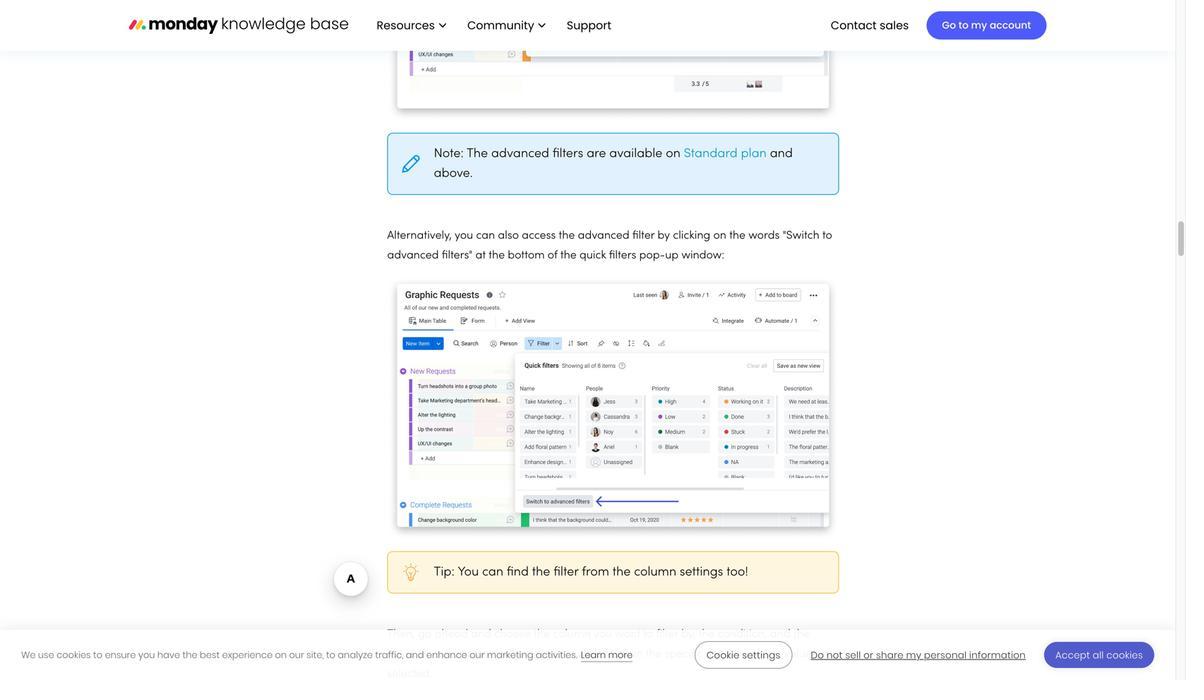 Task type: describe. For each thing, give the bounding box(es) containing it.
the right by,
[[699, 630, 715, 640]]

the inside then, go ahead and choose the column you want to filter by, the condition, and the value. the dropdown will provide results based on the specific conditions and values selected.
[[420, 649, 439, 660]]

group_2__3_.png image
[[387, 0, 840, 121]]

settings inside button
[[743, 649, 781, 662]]

based
[[595, 649, 627, 660]]

2 horizontal spatial advanced
[[578, 231, 630, 241]]

and up dropdown
[[471, 630, 492, 640]]

more
[[609, 649, 633, 662]]

1 horizontal spatial column
[[634, 567, 677, 579]]

experience
[[222, 649, 273, 662]]

use
[[38, 649, 54, 662]]

0 vertical spatial settings
[[680, 567, 724, 579]]

community link
[[461, 13, 553, 38]]

want
[[615, 630, 641, 640]]

do not sell or share my personal information
[[811, 649, 1026, 662]]

alternatively,
[[387, 231, 452, 241]]

and up values
[[771, 630, 791, 640]]

community
[[468, 17, 535, 33]]

the right access
[[559, 231, 575, 241]]

you inside then, go ahead and choose the column you want to filter by, the condition, and the value. the dropdown will provide results based on the specific conditions and values selected.
[[594, 630, 612, 640]]

clicking
[[673, 231, 711, 241]]

on inside alternatively, you can also access the advanced filter by clicking on the words "switch to advanced filters" at the bottom of the quick filters pop-up window:
[[714, 231, 727, 241]]

filters"
[[442, 250, 473, 261]]

from
[[582, 567, 610, 579]]

go
[[943, 18, 957, 32]]

1 vertical spatial filter
[[554, 567, 579, 579]]

monday.com logo image
[[129, 10, 349, 40]]

the left words
[[730, 231, 746, 241]]

2 our from the left
[[470, 649, 485, 662]]

note: the advanced filters are available on standard plan
[[434, 148, 767, 160]]

ahead
[[435, 630, 468, 640]]

2 vertical spatial advanced
[[387, 250, 439, 261]]

0 vertical spatial advanced
[[492, 148, 550, 160]]

by
[[658, 231, 670, 241]]

personal
[[925, 649, 967, 662]]

group_2__4_.png image
[[387, 277, 840, 540]]

cookies for all
[[1107, 649, 1144, 662]]

we
[[21, 649, 36, 662]]

dropdown
[[442, 649, 496, 660]]

to inside main element
[[959, 18, 969, 32]]

accept all cookies
[[1056, 649, 1144, 662]]

and above.
[[434, 148, 793, 180]]

then,
[[387, 630, 415, 640]]

find
[[507, 567, 529, 579]]

the up provide
[[534, 630, 550, 640]]

words
[[749, 231, 780, 241]]

filter inside alternatively, you can also access the advanced filter by clicking on the words "switch to advanced filters" at the bottom of the quick filters pop-up window:
[[633, 231, 655, 241]]

up
[[666, 250, 679, 261]]

at
[[476, 250, 486, 261]]

learn
[[581, 649, 606, 662]]

condition,
[[718, 630, 768, 640]]

too!
[[727, 567, 749, 579]]

specific
[[665, 649, 703, 660]]

by,
[[682, 630, 696, 640]]

marketing
[[487, 649, 534, 662]]

standard plan link
[[684, 148, 767, 160]]

the right find
[[532, 567, 551, 579]]

can for find
[[482, 567, 504, 579]]

contact
[[831, 17, 877, 33]]

cookie settings
[[707, 649, 781, 662]]

access
[[522, 231, 556, 241]]

to inside then, go ahead and choose the column you want to filter by, the condition, and the value. the dropdown will provide results based on the specific conditions and values selected.
[[644, 630, 654, 640]]

plan
[[741, 148, 767, 160]]

1 our from the left
[[289, 649, 304, 662]]

filters inside alternatively, you can also access the advanced filter by clicking on the words "switch to advanced filters" at the bottom of the quick filters pop-up window:
[[609, 250, 637, 261]]

accept
[[1056, 649, 1091, 662]]

"switch
[[783, 231, 820, 241]]

tip: you can find the filter from the column settings too!
[[434, 567, 749, 579]]

provide
[[518, 649, 557, 660]]

contact sales link
[[824, 13, 917, 38]]

the left the specific in the bottom of the page
[[646, 649, 662, 660]]

to right site, in the left of the page
[[326, 649, 336, 662]]

have
[[157, 649, 180, 662]]

share
[[877, 649, 904, 662]]

value.
[[387, 649, 418, 660]]

standard
[[684, 148, 738, 160]]

analyze
[[338, 649, 373, 662]]

resources link
[[370, 13, 453, 38]]



Task type: locate. For each thing, give the bounding box(es) containing it.
on up window:
[[714, 231, 727, 241]]

0 horizontal spatial the
[[420, 649, 439, 660]]

1 horizontal spatial our
[[470, 649, 485, 662]]

the down go
[[420, 649, 439, 660]]

my right go
[[972, 18, 988, 32]]

filter left by,
[[657, 630, 679, 640]]

on right "experience" at the left bottom of the page
[[275, 649, 287, 662]]

cookies right use
[[57, 649, 91, 662]]

go to my account
[[943, 18, 1032, 32]]

0 vertical spatial filters
[[553, 148, 584, 160]]

also
[[498, 231, 519, 241]]

you up learn more link
[[594, 630, 612, 640]]

column right from
[[634, 567, 677, 579]]

you
[[458, 567, 479, 579]]

0 horizontal spatial our
[[289, 649, 304, 662]]

selected.
[[387, 669, 432, 680]]

then, go ahead and choose the column you want to filter by, the condition, and the value. the dropdown will provide results based on the specific conditions and values selected.
[[387, 630, 817, 680]]

1 vertical spatial my
[[907, 649, 922, 662]]

conditions
[[706, 649, 758, 660]]

my inside main element
[[972, 18, 988, 32]]

the right the note:
[[467, 148, 488, 160]]

or
[[864, 649, 874, 662]]

1 horizontal spatial my
[[972, 18, 988, 32]]

filter left the by
[[633, 231, 655, 241]]

bottom
[[508, 250, 545, 261]]

cookies inside button
[[1107, 649, 1144, 662]]

window:
[[682, 250, 725, 261]]

the left the best
[[183, 649, 198, 662]]

we use cookies to ensure you have the best experience on our site, to analyze traffic, and enhance our marketing activities. learn more
[[21, 649, 633, 662]]

go to my account link
[[927, 11, 1047, 40]]

on inside 'dialog'
[[275, 649, 287, 662]]

and up selected.
[[406, 649, 424, 662]]

of
[[548, 250, 558, 261]]

to
[[959, 18, 969, 32], [823, 231, 833, 241], [644, 630, 654, 640], [93, 649, 102, 662], [326, 649, 336, 662]]

can inside alternatively, you can also access the advanced filter by clicking on the words "switch to advanced filters" at the bottom of the quick filters pop-up window:
[[476, 231, 495, 241]]

quick
[[580, 250, 606, 261]]

2 vertical spatial you
[[138, 649, 155, 662]]

information
[[970, 649, 1026, 662]]

column up results
[[553, 630, 591, 640]]

the
[[467, 148, 488, 160], [420, 649, 439, 660]]

accept all cookies button
[[1045, 642, 1155, 668]]

to right go
[[959, 18, 969, 32]]

choose
[[495, 630, 531, 640]]

filter
[[633, 231, 655, 241], [554, 567, 579, 579], [657, 630, 679, 640]]

1 vertical spatial column
[[553, 630, 591, 640]]

dialog containing cookie settings
[[0, 630, 1176, 680]]

1 horizontal spatial you
[[455, 231, 473, 241]]

0 horizontal spatial my
[[907, 649, 922, 662]]

list
[[363, 0, 623, 51]]

cookies for use
[[57, 649, 91, 662]]

and
[[770, 148, 793, 160], [471, 630, 492, 640], [771, 630, 791, 640], [406, 649, 424, 662], [761, 649, 781, 660]]

the up values
[[794, 630, 810, 640]]

1 horizontal spatial settings
[[743, 649, 781, 662]]

support
[[567, 17, 612, 33]]

can for also
[[476, 231, 495, 241]]

advanced
[[492, 148, 550, 160], [578, 231, 630, 241], [387, 250, 439, 261]]

the right from
[[613, 567, 631, 579]]

all
[[1093, 649, 1105, 662]]

values
[[784, 649, 817, 660]]

the right at
[[489, 250, 505, 261]]

cookies
[[57, 649, 91, 662], [1107, 649, 1144, 662]]

and right plan
[[770, 148, 793, 160]]

are
[[587, 148, 606, 160]]

1 cookies from the left
[[57, 649, 91, 662]]

0 horizontal spatial advanced
[[387, 250, 439, 261]]

and left values
[[761, 649, 781, 660]]

filter left from
[[554, 567, 579, 579]]

do
[[811, 649, 825, 662]]

the
[[559, 231, 575, 241], [730, 231, 746, 241], [489, 250, 505, 261], [561, 250, 577, 261], [532, 567, 551, 579], [613, 567, 631, 579], [534, 630, 550, 640], [699, 630, 715, 640], [794, 630, 810, 640], [183, 649, 198, 662], [646, 649, 662, 660]]

contact sales
[[831, 17, 909, 33]]

learn more link
[[581, 649, 633, 662]]

on down want on the right bottom of the page
[[630, 649, 643, 660]]

tip:
[[434, 567, 455, 579]]

our left site, in the left of the page
[[289, 649, 304, 662]]

1 vertical spatial you
[[594, 630, 612, 640]]

0 horizontal spatial column
[[553, 630, 591, 640]]

1 vertical spatial the
[[420, 649, 439, 660]]

the inside 'dialog'
[[183, 649, 198, 662]]

2 vertical spatial filter
[[657, 630, 679, 640]]

0 vertical spatial can
[[476, 231, 495, 241]]

can right the you
[[482, 567, 504, 579]]

1 vertical spatial can
[[482, 567, 504, 579]]

1 horizontal spatial advanced
[[492, 148, 550, 160]]

to right want on the right bottom of the page
[[644, 630, 654, 640]]

cookie
[[707, 649, 740, 662]]

my right share
[[907, 649, 922, 662]]

0 vertical spatial column
[[634, 567, 677, 579]]

do not sell or share my personal information button
[[800, 642, 1038, 668]]

will
[[498, 649, 515, 660]]

0 vertical spatial the
[[467, 148, 488, 160]]

best
[[200, 649, 220, 662]]

settings left too! in the bottom of the page
[[680, 567, 724, 579]]

my
[[972, 18, 988, 32], [907, 649, 922, 662]]

account
[[990, 18, 1032, 32]]

0 horizontal spatial filter
[[554, 567, 579, 579]]

my inside button
[[907, 649, 922, 662]]

2 horizontal spatial you
[[594, 630, 612, 640]]

filters
[[553, 148, 584, 160], [609, 250, 637, 261]]

1 horizontal spatial the
[[467, 148, 488, 160]]

0 vertical spatial filter
[[633, 231, 655, 241]]

2 horizontal spatial filter
[[657, 630, 679, 640]]

1 horizontal spatial filter
[[633, 231, 655, 241]]

1 vertical spatial settings
[[743, 649, 781, 662]]

the right of
[[561, 250, 577, 261]]

our left will
[[470, 649, 485, 662]]

0 vertical spatial my
[[972, 18, 988, 32]]

alternatively, you can also access the advanced filter by clicking on the words "switch to advanced filters" at the bottom of the quick filters pop-up window:
[[387, 231, 833, 261]]

cookie settings button
[[695, 641, 793, 669]]

settings down condition,
[[743, 649, 781, 662]]

you left the have
[[138, 649, 155, 662]]

support link
[[560, 13, 623, 38], [567, 17, 616, 33]]

note:
[[434, 148, 464, 160]]

on
[[666, 148, 681, 160], [714, 231, 727, 241], [275, 649, 287, 662], [630, 649, 643, 660]]

filter inside then, go ahead and choose the column you want to filter by, the condition, and the value. the dropdown will provide results based on the specific conditions and values selected.
[[657, 630, 679, 640]]

results
[[560, 649, 592, 660]]

filters left are
[[553, 148, 584, 160]]

can
[[476, 231, 495, 241], [482, 567, 504, 579]]

above.
[[434, 168, 473, 180]]

0 horizontal spatial you
[[138, 649, 155, 662]]

sell
[[846, 649, 861, 662]]

go
[[418, 630, 432, 640]]

to right "switch
[[823, 231, 833, 241]]

can up at
[[476, 231, 495, 241]]

available
[[610, 148, 663, 160]]

enhance
[[427, 649, 468, 662]]

column inside then, go ahead and choose the column you want to filter by, the condition, and the value. the dropdown will provide results based on the specific conditions and values selected.
[[553, 630, 591, 640]]

and inside 'dialog'
[[406, 649, 424, 662]]

list containing resources
[[363, 0, 623, 51]]

site,
[[307, 649, 324, 662]]

filters left pop-
[[609, 250, 637, 261]]

you inside alternatively, you can also access the advanced filter by clicking on the words "switch to advanced filters" at the bottom of the quick filters pop-up window:
[[455, 231, 473, 241]]

to left ensure
[[93, 649, 102, 662]]

resources
[[377, 17, 435, 33]]

you
[[455, 231, 473, 241], [594, 630, 612, 640], [138, 649, 155, 662]]

not
[[827, 649, 843, 662]]

0 horizontal spatial settings
[[680, 567, 724, 579]]

traffic,
[[375, 649, 404, 662]]

on right available
[[666, 148, 681, 160]]

dialog
[[0, 630, 1176, 680]]

on inside then, go ahead and choose the column you want to filter by, the condition, and the value. the dropdown will provide results based on the specific conditions and values selected.
[[630, 649, 643, 660]]

0 horizontal spatial filters
[[553, 148, 584, 160]]

column
[[634, 567, 677, 579], [553, 630, 591, 640]]

our
[[289, 649, 304, 662], [470, 649, 485, 662]]

pop-
[[640, 250, 666, 261]]

you up filters"
[[455, 231, 473, 241]]

cookies right all
[[1107, 649, 1144, 662]]

1 vertical spatial advanced
[[578, 231, 630, 241]]

0 horizontal spatial cookies
[[57, 649, 91, 662]]

0 vertical spatial you
[[455, 231, 473, 241]]

to inside alternatively, you can also access the advanced filter by clicking on the words "switch to advanced filters" at the bottom of the quick filters pop-up window:
[[823, 231, 833, 241]]

1 horizontal spatial filters
[[609, 250, 637, 261]]

and inside and above.
[[770, 148, 793, 160]]

sales
[[880, 17, 909, 33]]

2 cookies from the left
[[1107, 649, 1144, 662]]

1 vertical spatial filters
[[609, 250, 637, 261]]

activities.
[[536, 649, 578, 662]]

1 horizontal spatial cookies
[[1107, 649, 1144, 662]]

main element
[[363, 0, 1047, 51]]

ensure
[[105, 649, 136, 662]]



Task type: vqa. For each thing, say whether or not it's contained in the screenshot.
the top new
no



